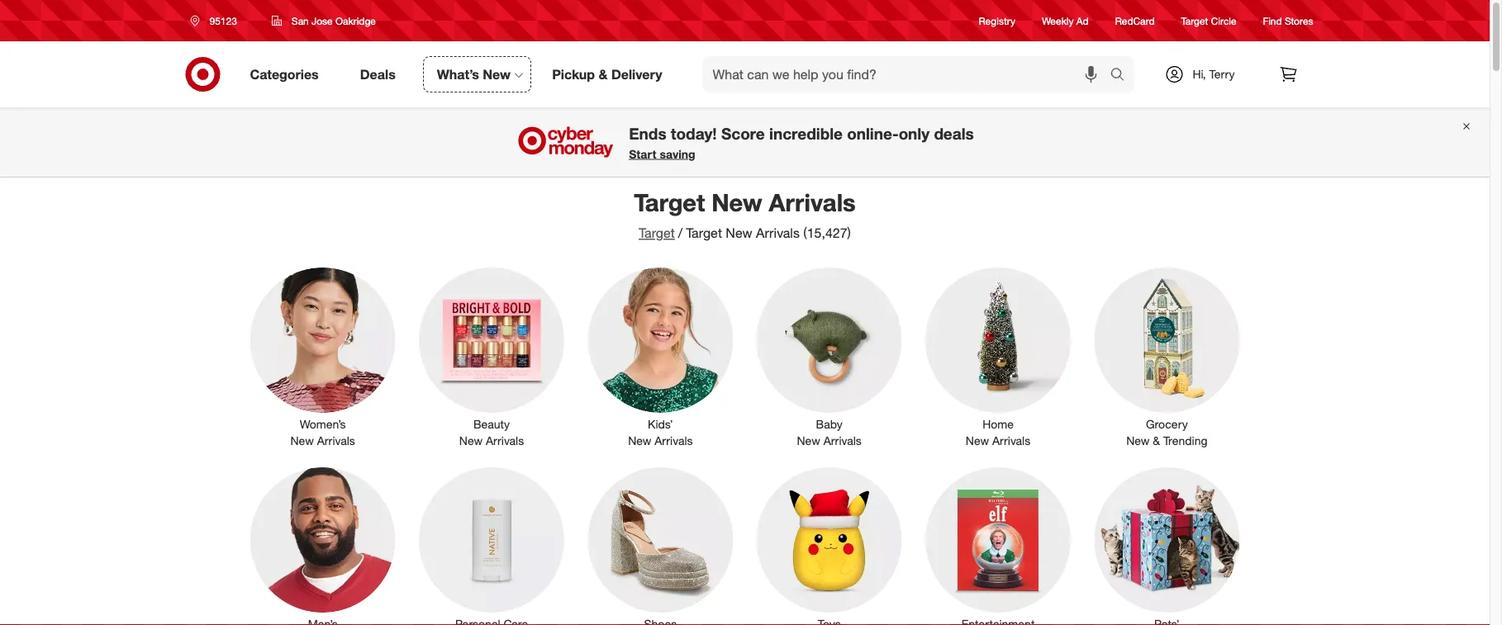 Task type: vqa. For each thing, say whether or not it's contained in the screenshot.


Task type: describe. For each thing, give the bounding box(es) containing it.
deals
[[360, 66, 396, 82]]

arrivals for women's
[[317, 434, 355, 448]]

ends today! score incredible online-only deals start saving
[[629, 124, 974, 161]]

san jose oakridge button
[[261, 6, 387, 36]]

new for home
[[966, 434, 990, 448]]

hi, terry
[[1193, 67, 1236, 81]]

new for baby
[[797, 434, 821, 448]]

target left the /
[[639, 225, 675, 241]]

find
[[1264, 14, 1283, 27]]

new right the /
[[726, 225, 753, 241]]

redcard
[[1116, 14, 1155, 27]]

stores
[[1285, 14, 1314, 27]]

arrivals for kids'
[[655, 434, 693, 448]]

san
[[292, 14, 309, 27]]

what's new
[[437, 66, 511, 82]]

score
[[722, 124, 765, 143]]

san jose oakridge
[[292, 14, 376, 27]]

find stores
[[1264, 14, 1314, 27]]

arrivals for home
[[993, 434, 1031, 448]]

women's new arrivals
[[291, 417, 355, 448]]

weekly
[[1042, 14, 1074, 27]]

deals
[[934, 124, 974, 143]]

delivery
[[612, 66, 663, 82]]

target right the /
[[686, 225, 722, 241]]

terry
[[1210, 67, 1236, 81]]

target link
[[639, 225, 675, 241]]

online-
[[848, 124, 899, 143]]

/
[[679, 225, 683, 241]]

new for grocery
[[1127, 434, 1150, 448]]

What can we help you find? suggestions appear below search field
[[703, 56, 1115, 93]]

kids'
[[648, 417, 673, 432]]

registry
[[979, 14, 1016, 27]]

new for women's
[[291, 434, 314, 448]]

registry link
[[979, 14, 1016, 28]]

women's
[[300, 417, 346, 432]]

target new arrivals target / target new arrivals (15,427)
[[634, 188, 856, 241]]

baby new arrivals
[[797, 417, 862, 448]]

target up the /
[[634, 188, 705, 217]]

new for target
[[712, 188, 763, 217]]

cyber monday target deals image
[[516, 122, 616, 162]]

search button
[[1103, 56, 1143, 96]]

0 vertical spatial &
[[599, 66, 608, 82]]



Task type: locate. For each thing, give the bounding box(es) containing it.
1 horizontal spatial &
[[1153, 434, 1161, 448]]

ad
[[1077, 14, 1089, 27]]

hi,
[[1193, 67, 1207, 81]]

today!
[[671, 124, 717, 143]]

arrivals down kids'
[[655, 434, 693, 448]]

new inside beauty new arrivals
[[460, 434, 483, 448]]

incredible
[[770, 124, 843, 143]]

start
[[629, 147, 657, 161]]

new inside 'home new arrivals'
[[966, 434, 990, 448]]

trending
[[1164, 434, 1208, 448]]

new down beauty
[[460, 434, 483, 448]]

pickup
[[552, 66, 595, 82]]

1 vertical spatial &
[[1153, 434, 1161, 448]]

new for beauty
[[460, 434, 483, 448]]

&
[[599, 66, 608, 82], [1153, 434, 1161, 448]]

& down grocery
[[1153, 434, 1161, 448]]

deals link
[[346, 56, 416, 93]]

95123 button
[[180, 6, 255, 36]]

new for what's
[[483, 66, 511, 82]]

what's new link
[[423, 56, 532, 93]]

(15,427)
[[804, 225, 851, 241]]

new down women's
[[291, 434, 314, 448]]

target
[[1182, 14, 1209, 27], [634, 188, 705, 217], [639, 225, 675, 241], [686, 225, 722, 241]]

search
[[1103, 68, 1143, 84]]

pickup & delivery
[[552, 66, 663, 82]]

only
[[899, 124, 930, 143]]

target circle link
[[1182, 14, 1237, 28]]

arrivals inside the women's new arrivals
[[317, 434, 355, 448]]

& inside grocery new & trending
[[1153, 434, 1161, 448]]

arrivals down beauty
[[486, 434, 524, 448]]

0 horizontal spatial &
[[599, 66, 608, 82]]

new inside grocery new & trending
[[1127, 434, 1150, 448]]

arrivals for beauty
[[486, 434, 524, 448]]

& right the pickup
[[599, 66, 608, 82]]

arrivals down baby
[[824, 434, 862, 448]]

jose
[[312, 14, 333, 27]]

arrivals left (15,427)
[[756, 225, 800, 241]]

arrivals inside kids' new arrivals
[[655, 434, 693, 448]]

target circle
[[1182, 14, 1237, 27]]

new down 'home'
[[966, 434, 990, 448]]

target left circle
[[1182, 14, 1209, 27]]

ends
[[629, 124, 667, 143]]

categories link
[[236, 56, 340, 93]]

new down score
[[712, 188, 763, 217]]

weekly ad link
[[1042, 14, 1089, 28]]

oakridge
[[336, 14, 376, 27]]

saving
[[660, 147, 696, 161]]

grocery
[[1147, 417, 1189, 432]]

arrivals inside beauty new arrivals
[[486, 434, 524, 448]]

what's
[[437, 66, 479, 82]]

new inside kids' new arrivals
[[628, 434, 652, 448]]

redcard link
[[1116, 14, 1155, 28]]

95123
[[210, 14, 237, 27]]

weekly ad
[[1042, 14, 1089, 27]]

grocery new & trending
[[1127, 417, 1208, 448]]

home new arrivals
[[966, 417, 1031, 448]]

kids' new arrivals
[[628, 417, 693, 448]]

baby
[[816, 417, 843, 432]]

arrivals up (15,427)
[[769, 188, 856, 217]]

new down grocery
[[1127, 434, 1150, 448]]

new right what's
[[483, 66, 511, 82]]

arrivals inside "baby new arrivals"
[[824, 434, 862, 448]]

arrivals for target
[[769, 188, 856, 217]]

arrivals
[[769, 188, 856, 217], [756, 225, 800, 241], [317, 434, 355, 448], [486, 434, 524, 448], [655, 434, 693, 448], [824, 434, 862, 448], [993, 434, 1031, 448]]

new for kids'
[[628, 434, 652, 448]]

beauty
[[474, 417, 510, 432]]

pickup & delivery link
[[538, 56, 683, 93]]

arrivals inside 'home new arrivals'
[[993, 434, 1031, 448]]

new inside the women's new arrivals
[[291, 434, 314, 448]]

arrivals down 'home'
[[993, 434, 1031, 448]]

find stores link
[[1264, 14, 1314, 28]]

categories
[[250, 66, 319, 82]]

new down baby
[[797, 434, 821, 448]]

arrivals for baby
[[824, 434, 862, 448]]

home
[[983, 417, 1014, 432]]

new inside "baby new arrivals"
[[797, 434, 821, 448]]

arrivals down women's
[[317, 434, 355, 448]]

new
[[483, 66, 511, 82], [712, 188, 763, 217], [726, 225, 753, 241], [291, 434, 314, 448], [460, 434, 483, 448], [628, 434, 652, 448], [797, 434, 821, 448], [966, 434, 990, 448], [1127, 434, 1150, 448]]

circle
[[1212, 14, 1237, 27]]

beauty new arrivals
[[460, 417, 524, 448]]

new down kids'
[[628, 434, 652, 448]]



